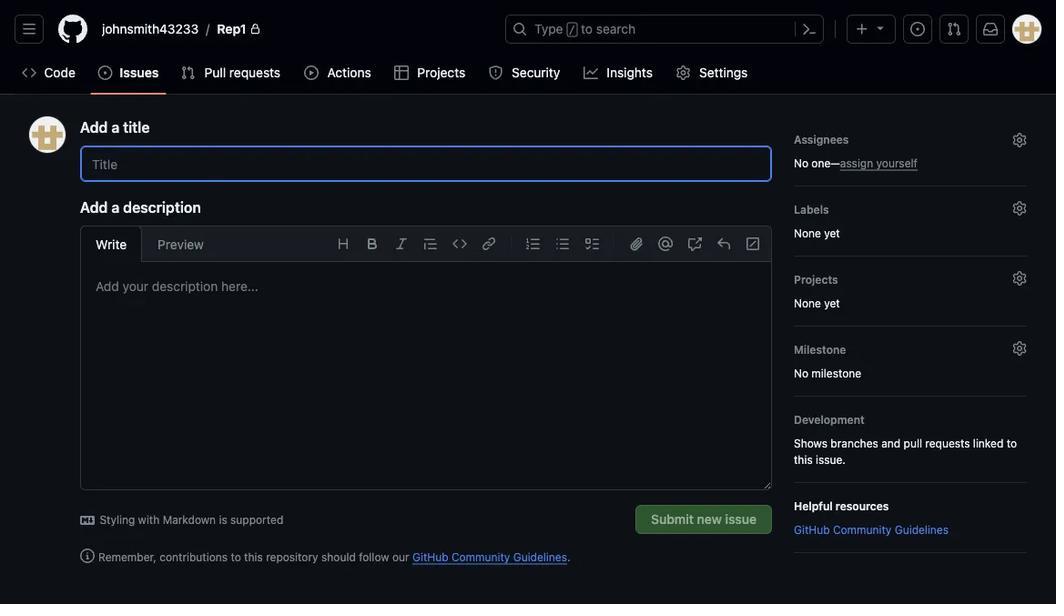 Task type: vqa. For each thing, say whether or not it's contained in the screenshot.
cross reference image
yes



Task type: locate. For each thing, give the bounding box(es) containing it.
1 horizontal spatial requests
[[926, 437, 971, 450]]

code link
[[15, 59, 83, 87]]

1 none from the top
[[794, 227, 822, 240]]

no left one— on the top
[[794, 157, 809, 169]]

0 horizontal spatial this
[[244, 551, 263, 564]]

pull
[[904, 437, 923, 450]]

1 vertical spatial github community guidelines link
[[413, 551, 567, 564]]

no for no one— assign yourself
[[794, 157, 809, 169]]

issue opened image
[[98, 66, 112, 80]]

2 vertical spatial add
[[96, 279, 119, 294]]

projects right table image
[[418, 65, 466, 80]]

assign
[[841, 157, 874, 169]]

1 vertical spatial git pull request image
[[181, 66, 195, 80]]

yet down labels
[[825, 227, 841, 240]]

a left title
[[111, 119, 120, 136]]

graph image
[[584, 66, 598, 80]]

1 vertical spatial none yet
[[794, 297, 841, 310]]

security link
[[482, 59, 569, 87]]

1 vertical spatial to
[[1007, 437, 1018, 450]]

1 horizontal spatial guidelines
[[895, 524, 949, 537]]

description
[[123, 199, 201, 216], [152, 279, 218, 294]]

0 vertical spatial github community guidelines link
[[794, 524, 949, 537]]

our
[[393, 551, 410, 564]]

/ for johnsmith43233
[[206, 21, 210, 36]]

assignees
[[794, 133, 849, 146]]

none yet for projects
[[794, 297, 841, 310]]

add for add a title
[[80, 119, 108, 136]]

0 vertical spatial no
[[794, 157, 809, 169]]

add up write button
[[80, 199, 108, 216]]

projects up milestone
[[794, 273, 839, 286]]

to right contributions
[[231, 551, 241, 564]]

0 vertical spatial community
[[833, 524, 892, 537]]

resources
[[836, 500, 889, 513]]

this down shows
[[794, 454, 813, 466]]

2 none from the top
[[794, 297, 822, 310]]

  text field
[[81, 262, 772, 490]]

issue
[[726, 512, 757, 527]]

1 horizontal spatial github
[[794, 524, 830, 537]]

0 horizontal spatial requests
[[229, 65, 281, 80]]

1 vertical spatial requests
[[926, 437, 971, 450]]

1 vertical spatial projects
[[794, 273, 839, 286]]

/
[[206, 21, 210, 36], [569, 24, 576, 36]]

list ordered image
[[527, 237, 541, 251]]

none yet
[[794, 227, 841, 240], [794, 297, 841, 310]]

description for a
[[123, 199, 201, 216]]

2 yet from the top
[[825, 297, 841, 310]]

1 horizontal spatial this
[[794, 454, 813, 466]]

settings link
[[669, 59, 757, 87]]

github right our
[[413, 551, 449, 564]]

styling with markdown is supported link
[[80, 512, 284, 528]]

github
[[794, 524, 830, 537], [413, 551, 449, 564]]

0 vertical spatial to
[[581, 21, 593, 36]]

/ inside the johnsmith43233 /
[[206, 21, 210, 36]]

0 vertical spatial this
[[794, 454, 813, 466]]

0 vertical spatial yet
[[825, 227, 841, 240]]

projects
[[418, 65, 466, 80], [794, 273, 839, 286]]

a for description
[[111, 199, 120, 216]]

community down resources
[[833, 524, 892, 537]]

github community guidelines link
[[794, 524, 949, 537], [413, 551, 567, 564]]

yet up milestone
[[825, 297, 841, 310]]

new
[[697, 512, 722, 527]]

1 vertical spatial no
[[794, 367, 809, 380]]

1 horizontal spatial github community guidelines link
[[794, 524, 949, 537]]

helpful
[[794, 500, 833, 513]]

github community guidelines link down resources
[[794, 524, 949, 537]]

2 none yet from the top
[[794, 297, 841, 310]]

code image right quote icon
[[453, 237, 467, 251]]

to inside shows branches and pull requests linked to this issue.
[[1007, 437, 1018, 450]]

a
[[111, 119, 120, 136], [111, 199, 120, 216]]

your
[[123, 279, 149, 294]]

0 horizontal spatial git pull request image
[[181, 66, 195, 80]]

1 vertical spatial none
[[794, 297, 822, 310]]

guidelines
[[895, 524, 949, 537], [513, 551, 567, 564]]

1 horizontal spatial to
[[581, 21, 593, 36]]

paperclip image
[[629, 237, 644, 251]]

0 vertical spatial add
[[80, 119, 108, 136]]

1 horizontal spatial /
[[569, 24, 576, 36]]

security
[[512, 65, 560, 80]]

homepage image
[[58, 15, 87, 44]]

0 horizontal spatial github community guidelines link
[[413, 551, 567, 564]]

description for your
[[152, 279, 218, 294]]

github community guidelines link right our
[[413, 551, 567, 564]]

0 vertical spatial none yet
[[794, 227, 841, 240]]

description up add a comment tab list
[[123, 199, 201, 216]]

2 vertical spatial to
[[231, 551, 241, 564]]

milestone
[[794, 343, 847, 356]]

gear image
[[676, 66, 691, 80], [1013, 133, 1028, 148], [1013, 201, 1028, 216], [1013, 342, 1028, 356]]

community
[[833, 524, 892, 537], [452, 551, 510, 564]]

/ inside the type / to search
[[569, 24, 576, 36]]

none for labels
[[794, 227, 822, 240]]

0 horizontal spatial code image
[[22, 66, 36, 80]]

no
[[794, 157, 809, 169], [794, 367, 809, 380]]

issue opened image
[[911, 22, 926, 36]]

johnsmith43233
[[102, 21, 199, 36]]

add left your
[[96, 279, 119, 294]]

plus image
[[855, 22, 870, 36]]

this
[[794, 454, 813, 466], [244, 551, 263, 564]]

0 vertical spatial code image
[[22, 66, 36, 80]]

requests
[[229, 65, 281, 80], [926, 437, 971, 450]]

lock image
[[250, 24, 261, 35]]

command palette image
[[803, 22, 817, 36]]

a up write button
[[111, 199, 120, 216]]

title
[[123, 119, 150, 136]]

quote image
[[424, 237, 438, 251]]

code image left code
[[22, 66, 36, 80]]

add a comment tab list
[[80, 226, 219, 262]]

1 vertical spatial community
[[452, 551, 510, 564]]

0 horizontal spatial /
[[206, 21, 210, 36]]

to
[[581, 21, 593, 36], [1007, 437, 1018, 450], [231, 551, 241, 564]]

2 a from the top
[[111, 199, 120, 216]]

0 vertical spatial git pull request image
[[947, 22, 962, 36]]

no down milestone
[[794, 367, 809, 380]]

none
[[794, 227, 822, 240], [794, 297, 822, 310]]

yourself
[[877, 157, 918, 169]]

1 vertical spatial yet
[[825, 297, 841, 310]]

/ left rep1
[[206, 21, 210, 36]]

1 horizontal spatial projects
[[794, 273, 839, 286]]

add
[[80, 119, 108, 136], [80, 199, 108, 216], [96, 279, 119, 294]]

info image
[[80, 549, 95, 564]]

linked
[[974, 437, 1004, 450]]

/ right type
[[569, 24, 576, 36]]

none yet up milestone
[[794, 297, 841, 310]]

0 vertical spatial projects
[[418, 65, 466, 80]]

1 vertical spatial description
[[152, 279, 218, 294]]

to left 'search'
[[581, 21, 593, 36]]

add left title
[[80, 119, 108, 136]]

git pull request image left pull
[[181, 66, 195, 80]]

0 vertical spatial none
[[794, 227, 822, 240]]

no one— assign yourself
[[794, 157, 918, 169]]

1 none yet from the top
[[794, 227, 841, 240]]

description down 'preview'
[[152, 279, 218, 294]]

gear image inside 'labels' popup button
[[1013, 201, 1028, 216]]

follow
[[359, 551, 389, 564]]

1 vertical spatial a
[[111, 199, 120, 216]]

github down helpful
[[794, 524, 830, 537]]

markdown image
[[80, 514, 95, 528]]

rep1
[[217, 21, 247, 36]]

/ for type
[[569, 24, 576, 36]]

markdown
[[163, 514, 216, 527]]

gear image inside milestone popup button
[[1013, 342, 1028, 356]]

none down labels
[[794, 227, 822, 240]]

contributions
[[160, 551, 228, 564]]

gear image
[[1013, 271, 1028, 286]]

git pull request image
[[947, 22, 962, 36], [181, 66, 195, 80]]

none for projects
[[794, 297, 822, 310]]

1 horizontal spatial community
[[833, 524, 892, 537]]

0 vertical spatial a
[[111, 119, 120, 136]]

list
[[95, 15, 495, 44]]

table image
[[394, 66, 409, 80]]

1 vertical spatial guidelines
[[513, 551, 567, 564]]

add a title
[[80, 119, 150, 136]]

1 vertical spatial add
[[80, 199, 108, 216]]

helpful resources
[[794, 500, 889, 513]]

1 yet from the top
[[825, 227, 841, 240]]

remember, contributions to this repository should follow     our github community guidelines .
[[98, 551, 571, 564]]

add for add a description
[[80, 199, 108, 216]]

code image
[[22, 66, 36, 80], [453, 237, 467, 251]]

git pull request image inside pull requests link
[[181, 66, 195, 80]]

actions
[[327, 65, 371, 80]]

styling with markdown is supported
[[97, 514, 284, 527]]

actions link
[[297, 59, 380, 87]]

community right our
[[452, 551, 510, 564]]

0 horizontal spatial github
[[413, 551, 449, 564]]

0 horizontal spatial community
[[452, 551, 510, 564]]

pull requests
[[205, 65, 281, 80]]

0 vertical spatial github
[[794, 524, 830, 537]]

0 vertical spatial description
[[123, 199, 201, 216]]

search
[[597, 21, 636, 36]]

none up milestone
[[794, 297, 822, 310]]

to right linked
[[1007, 437, 1018, 450]]

settings
[[700, 65, 748, 80]]

none yet for labels
[[794, 227, 841, 240]]

assignees button
[[794, 128, 1028, 151]]

yet
[[825, 227, 841, 240], [825, 297, 841, 310]]

preview
[[158, 237, 204, 252]]

1 horizontal spatial code image
[[453, 237, 467, 251]]

1 no from the top
[[794, 157, 809, 169]]

italic image
[[394, 237, 409, 251]]

1 a from the top
[[111, 119, 120, 136]]

1 horizontal spatial git pull request image
[[947, 22, 962, 36]]

0 horizontal spatial to
[[231, 551, 241, 564]]

milestone button
[[794, 338, 1028, 362]]

2 no from the top
[[794, 367, 809, 380]]

list unordered image
[[556, 237, 570, 251]]

2 horizontal spatial to
[[1007, 437, 1018, 450]]

no for no milestone
[[794, 367, 809, 380]]

none yet down labels
[[794, 227, 841, 240]]

labels button
[[794, 198, 1028, 221]]

1 vertical spatial code image
[[453, 237, 467, 251]]

git pull request image right issue opened image
[[947, 22, 962, 36]]

this down supported
[[244, 551, 263, 564]]

gear image inside assignees popup button
[[1013, 133, 1028, 148]]

add a description
[[80, 199, 201, 216]]

and
[[882, 437, 901, 450]]

@johnsmith43233 image
[[29, 117, 66, 153]]



Task type: describe. For each thing, give the bounding box(es) containing it.
1 vertical spatial this
[[244, 551, 263, 564]]

insights link
[[576, 59, 662, 87]]

yet for projects
[[825, 297, 841, 310]]

gear image for milestone
[[1013, 342, 1028, 356]]

shows branches and pull requests linked to this issue.
[[794, 437, 1018, 466]]

projects button
[[794, 268, 1028, 291]]

notifications image
[[984, 22, 998, 36]]

rep1 link
[[210, 15, 268, 44]]

list containing johnsmith43233 /
[[95, 15, 495, 44]]

git pull request image for issue opened image
[[947, 22, 962, 36]]

a for title
[[111, 119, 120, 136]]

bold image
[[365, 237, 380, 251]]

should
[[322, 551, 356, 564]]

labels
[[794, 203, 830, 216]]

shows
[[794, 437, 828, 450]]

johnsmith43233 link
[[95, 15, 206, 44]]

preview button
[[142, 226, 219, 262]]

diff ignored image
[[746, 237, 761, 251]]

0 vertical spatial requests
[[229, 65, 281, 80]]

github community guidelines
[[794, 524, 949, 537]]

assign yourself button
[[841, 155, 918, 171]]

submit new issue
[[651, 512, 757, 527]]

gear image for assignees
[[1013, 133, 1028, 148]]

johnsmith43233 /
[[102, 21, 210, 36]]

repository
[[266, 551, 318, 564]]

shield image
[[489, 66, 503, 80]]

Add a title text field
[[80, 146, 772, 182]]

this inside shows branches and pull requests linked to this issue.
[[794, 454, 813, 466]]

write
[[96, 237, 127, 252]]

insights
[[607, 65, 653, 80]]

is
[[219, 514, 227, 527]]

issues link
[[91, 59, 166, 87]]

one—
[[812, 157, 841, 169]]

submit
[[651, 512, 694, 527]]

type / to search
[[535, 21, 636, 36]]

supported
[[231, 514, 284, 527]]

code
[[44, 65, 75, 80]]

triangle down image
[[874, 20, 888, 35]]

styling
[[100, 514, 135, 527]]

add your description here...
[[96, 279, 259, 294]]

reply image
[[717, 237, 731, 251]]

yet for labels
[[825, 227, 841, 240]]

issues
[[120, 65, 159, 80]]

0 horizontal spatial projects
[[418, 65, 466, 80]]

0 vertical spatial guidelines
[[895, 524, 949, 537]]

mention image
[[659, 237, 673, 251]]

here...
[[221, 279, 259, 294]]

development
[[794, 414, 865, 426]]

submit new issue button
[[636, 506, 772, 535]]

milestone
[[812, 367, 862, 380]]

requests inside shows branches and pull requests linked to this issue.
[[926, 437, 971, 450]]

remember,
[[98, 551, 157, 564]]

git pull request image for issue opened icon
[[181, 66, 195, 80]]

type
[[535, 21, 563, 36]]

projects link
[[387, 59, 474, 87]]

write button
[[80, 226, 142, 262]]

no milestone
[[794, 367, 862, 380]]

gear image inside settings link
[[676, 66, 691, 80]]

add for add your description here...
[[96, 279, 119, 294]]

link image
[[482, 237, 496, 251]]

0 horizontal spatial guidelines
[[513, 551, 567, 564]]

branches
[[831, 437, 879, 450]]

issue.
[[816, 454, 846, 466]]

gear image for labels
[[1013, 201, 1028, 216]]

.
[[567, 551, 571, 564]]

to for search
[[581, 21, 593, 36]]

with
[[138, 514, 160, 527]]

to for this
[[231, 551, 241, 564]]

projects inside popup button
[[794, 273, 839, 286]]

heading image
[[336, 237, 351, 251]]

pull requests link
[[174, 59, 290, 87]]

cross reference image
[[688, 237, 702, 251]]

play image
[[304, 66, 319, 80]]

tasklist image
[[585, 237, 599, 251]]

1 vertical spatial github
[[413, 551, 449, 564]]

pull
[[205, 65, 226, 80]]



